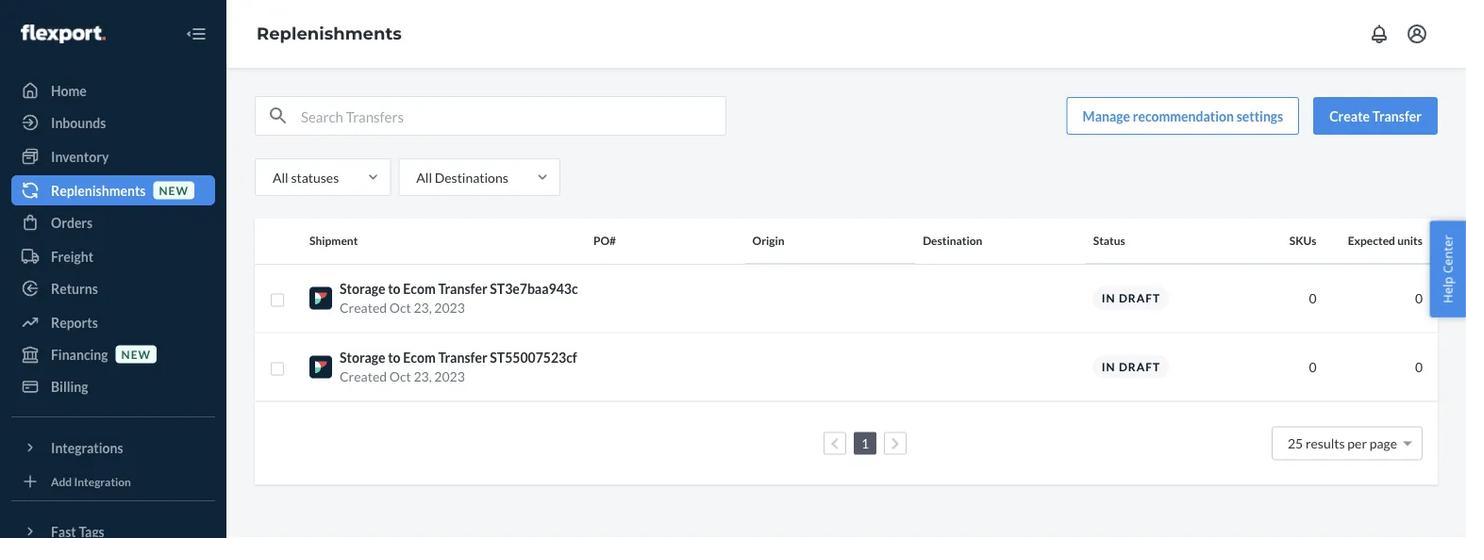 Task type: vqa. For each thing, say whether or not it's contained in the screenshot.
Problems
no



Task type: locate. For each thing, give the bounding box(es) containing it.
oct for storage to ecom transfer st55007523cf created oct 23, 2023
[[389, 369, 411, 385]]

help
[[1439, 277, 1456, 304]]

0 vertical spatial ecom
[[403, 281, 436, 297]]

1 storage from the top
[[340, 281, 385, 297]]

2 storage from the top
[[340, 350, 385, 366]]

expected
[[1348, 234, 1396, 248]]

2 created from the top
[[340, 369, 387, 385]]

2023
[[434, 300, 465, 316], [434, 369, 465, 385]]

1 2023 from the top
[[434, 300, 465, 316]]

0 horizontal spatial replenishments
[[51, 183, 146, 199]]

page
[[1370, 436, 1398, 452]]

1 vertical spatial square image
[[270, 362, 285, 377]]

storage inside storage to ecom transfer st55007523cf created oct 23, 2023
[[340, 350, 385, 366]]

23,
[[414, 300, 432, 316], [414, 369, 432, 385]]

replenishments
[[257, 23, 402, 44], [51, 183, 146, 199]]

1 in draft from the top
[[1102, 292, 1161, 305]]

23, up storage to ecom transfer st55007523cf created oct 23, 2023
[[414, 300, 432, 316]]

0 vertical spatial new
[[159, 183, 189, 197]]

new down reports link
[[121, 348, 151, 361]]

2023 up storage to ecom transfer st55007523cf created oct 23, 2023
[[434, 300, 465, 316]]

manage recommendation settings button
[[1067, 97, 1300, 135]]

new
[[159, 183, 189, 197], [121, 348, 151, 361]]

st55007523cf
[[490, 350, 577, 366]]

shipment
[[310, 234, 358, 248]]

ecom inside storage to ecom transfer st55007523cf created oct 23, 2023
[[403, 350, 436, 366]]

all left destinations
[[416, 169, 432, 185]]

units
[[1398, 234, 1423, 248]]

chevron left image
[[831, 438, 839, 451]]

2023 for st55007523cf
[[434, 369, 465, 385]]

to inside storage to ecom transfer st3e7baa943c created oct 23, 2023
[[388, 281, 401, 297]]

new up orders link
[[159, 183, 189, 197]]

1 vertical spatial 23,
[[414, 369, 432, 385]]

storage inside storage to ecom transfer st3e7baa943c created oct 23, 2023
[[340, 281, 385, 297]]

25 results per page option
[[1288, 436, 1398, 452]]

close navigation image
[[185, 23, 208, 45]]

2 23, from the top
[[414, 369, 432, 385]]

1 vertical spatial storage
[[340, 350, 385, 366]]

1 vertical spatial oct
[[389, 369, 411, 385]]

1 all from the left
[[273, 169, 288, 185]]

1 in from the top
[[1102, 292, 1116, 305]]

1 vertical spatial to
[[388, 350, 401, 366]]

2023 inside storage to ecom transfer st3e7baa943c created oct 23, 2023
[[434, 300, 465, 316]]

2 ecom from the top
[[403, 350, 436, 366]]

transfer right create
[[1373, 108, 1422, 124]]

orders link
[[11, 208, 215, 238]]

created for storage to ecom transfer st3e7baa943c created oct 23, 2023
[[340, 300, 387, 316]]

in draft
[[1102, 292, 1161, 305], [1102, 360, 1161, 374]]

expected units
[[1348, 234, 1423, 248]]

2 to from the top
[[388, 350, 401, 366]]

1 draft from the top
[[1119, 292, 1161, 305]]

2 in from the top
[[1102, 360, 1116, 374]]

ecom inside storage to ecom transfer st3e7baa943c created oct 23, 2023
[[403, 281, 436, 297]]

1 vertical spatial new
[[121, 348, 151, 361]]

all left statuses
[[273, 169, 288, 185]]

ecom up storage to ecom transfer st55007523cf created oct 23, 2023
[[403, 281, 436, 297]]

1 vertical spatial in draft
[[1102, 360, 1161, 374]]

to inside storage to ecom transfer st55007523cf created oct 23, 2023
[[388, 350, 401, 366]]

1 vertical spatial created
[[340, 369, 387, 385]]

1 horizontal spatial replenishments
[[257, 23, 402, 44]]

oct inside storage to ecom transfer st3e7baa943c created oct 23, 2023
[[389, 300, 411, 316]]

1 23, from the top
[[414, 300, 432, 316]]

home link
[[11, 75, 215, 106]]

oct inside storage to ecom transfer st55007523cf created oct 23, 2023
[[389, 369, 411, 385]]

2 vertical spatial transfer
[[438, 350, 487, 366]]

origin
[[753, 234, 785, 248]]

results
[[1306, 436, 1345, 452]]

0 vertical spatial oct
[[389, 300, 411, 316]]

add integration link
[[11, 471, 215, 494]]

0 vertical spatial transfer
[[1373, 108, 1422, 124]]

transfer
[[1373, 108, 1422, 124], [438, 281, 487, 297], [438, 350, 487, 366]]

0 vertical spatial 23,
[[414, 300, 432, 316]]

created inside storage to ecom transfer st55007523cf created oct 23, 2023
[[340, 369, 387, 385]]

1 to from the top
[[388, 281, 401, 297]]

1 ecom from the top
[[403, 281, 436, 297]]

created for storage to ecom transfer st55007523cf created oct 23, 2023
[[340, 369, 387, 385]]

oct
[[389, 300, 411, 316], [389, 369, 411, 385]]

in
[[1102, 292, 1116, 305], [1102, 360, 1116, 374]]

transfer inside storage to ecom transfer st55007523cf created oct 23, 2023
[[438, 350, 487, 366]]

all for all statuses
[[273, 169, 288, 185]]

all statuses
[[273, 169, 339, 185]]

created inside storage to ecom transfer st3e7baa943c created oct 23, 2023
[[340, 300, 387, 316]]

to for storage to ecom transfer st55007523cf created oct 23, 2023
[[388, 350, 401, 366]]

to
[[388, 281, 401, 297], [388, 350, 401, 366]]

destinations
[[435, 169, 508, 185]]

1 created from the top
[[340, 300, 387, 316]]

0 vertical spatial in
[[1102, 292, 1116, 305]]

0 vertical spatial created
[[340, 300, 387, 316]]

1 vertical spatial ecom
[[403, 350, 436, 366]]

1 horizontal spatial all
[[416, 169, 432, 185]]

inventory
[[51, 149, 109, 165]]

ecom down storage to ecom transfer st3e7baa943c created oct 23, 2023
[[403, 350, 436, 366]]

all
[[273, 169, 288, 185], [416, 169, 432, 185]]

transfer left st3e7baa943c
[[438, 281, 487, 297]]

0 vertical spatial square image
[[270, 293, 285, 308]]

1 vertical spatial in
[[1102, 360, 1116, 374]]

0 vertical spatial storage
[[340, 281, 385, 297]]

2 all from the left
[[416, 169, 432, 185]]

help center button
[[1430, 221, 1466, 318]]

transfer inside storage to ecom transfer st3e7baa943c created oct 23, 2023
[[438, 281, 487, 297]]

2 draft from the top
[[1119, 360, 1161, 374]]

1 square image from the top
[[270, 293, 285, 308]]

in draft for st3e7baa943c
[[1102, 292, 1161, 305]]

2023 for st3e7baa943c
[[434, 300, 465, 316]]

2 square image from the top
[[270, 362, 285, 377]]

1 vertical spatial draft
[[1119, 360, 1161, 374]]

0 vertical spatial in draft
[[1102, 292, 1161, 305]]

23, inside storage to ecom transfer st3e7baa943c created oct 23, 2023
[[414, 300, 432, 316]]

center
[[1439, 235, 1456, 274]]

skus
[[1290, 234, 1317, 248]]

23, down storage to ecom transfer st3e7baa943c created oct 23, 2023
[[414, 369, 432, 385]]

create
[[1330, 108, 1370, 124]]

2023 down storage to ecom transfer st3e7baa943c created oct 23, 2023
[[434, 369, 465, 385]]

2 2023 from the top
[[434, 369, 465, 385]]

0 horizontal spatial all
[[273, 169, 288, 185]]

in for storage to ecom transfer st3e7baa943c
[[1102, 292, 1116, 305]]

draft
[[1119, 292, 1161, 305], [1119, 360, 1161, 374]]

integrations button
[[11, 433, 215, 463]]

in draft for st55007523cf
[[1102, 360, 1161, 374]]

draft for storage to ecom transfer st55007523cf
[[1119, 360, 1161, 374]]

square image
[[270, 293, 285, 308], [270, 362, 285, 377]]

created
[[340, 300, 387, 316], [340, 369, 387, 385]]

add
[[51, 475, 72, 489]]

2 oct from the top
[[389, 369, 411, 385]]

1 vertical spatial 2023
[[434, 369, 465, 385]]

2023 inside storage to ecom transfer st55007523cf created oct 23, 2023
[[434, 369, 465, 385]]

1 vertical spatial transfer
[[438, 281, 487, 297]]

inbounds link
[[11, 108, 215, 138]]

0 vertical spatial draft
[[1119, 292, 1161, 305]]

23, inside storage to ecom transfer st55007523cf created oct 23, 2023
[[414, 369, 432, 385]]

1 horizontal spatial new
[[159, 183, 189, 197]]

2 in draft from the top
[[1102, 360, 1161, 374]]

storage
[[340, 281, 385, 297], [340, 350, 385, 366]]

storage for storage to ecom transfer st3e7baa943c
[[340, 281, 385, 297]]

1 oct from the top
[[389, 300, 411, 316]]

transfer down storage to ecom transfer st3e7baa943c created oct 23, 2023
[[438, 350, 487, 366]]

0 vertical spatial 2023
[[434, 300, 465, 316]]

0 vertical spatial to
[[388, 281, 401, 297]]

1 link
[[858, 436, 873, 452]]

0
[[1309, 291, 1317, 307], [1415, 291, 1423, 307], [1309, 360, 1317, 376], [1415, 360, 1423, 376]]

25
[[1288, 436, 1303, 452]]

status
[[1093, 234, 1126, 248]]

inbounds
[[51, 115, 106, 131]]

0 horizontal spatial new
[[121, 348, 151, 361]]

Search Transfers text field
[[301, 97, 726, 135]]

in for storage to ecom transfer st55007523cf
[[1102, 360, 1116, 374]]

ecom
[[403, 281, 436, 297], [403, 350, 436, 366]]



Task type: describe. For each thing, give the bounding box(es) containing it.
create transfer link
[[1314, 97, 1438, 135]]

destination
[[923, 234, 983, 248]]

25 results per page
[[1288, 436, 1398, 452]]

reports link
[[11, 308, 215, 338]]

inventory link
[[11, 142, 215, 172]]

financing
[[51, 347, 108, 363]]

settings
[[1237, 108, 1284, 124]]

billing link
[[11, 372, 215, 402]]

new for replenishments
[[159, 183, 189, 197]]

recommendation
[[1133, 108, 1234, 124]]

flexport logo image
[[21, 25, 106, 43]]

square image for storage to ecom transfer st55007523cf
[[270, 362, 285, 377]]

create transfer
[[1330, 108, 1422, 124]]

returns
[[51, 281, 98, 297]]

manage recommendation settings
[[1083, 108, 1284, 124]]

help center
[[1439, 235, 1456, 304]]

open notifications image
[[1368, 23, 1391, 45]]

billing
[[51, 379, 88, 395]]

oct for storage to ecom transfer st3e7baa943c created oct 23, 2023
[[389, 300, 411, 316]]

storage for storage to ecom transfer st55007523cf
[[340, 350, 385, 366]]

create transfer button
[[1314, 97, 1438, 135]]

all destinations
[[416, 169, 508, 185]]

freight link
[[11, 242, 215, 272]]

23, for st3e7baa943c
[[414, 300, 432, 316]]

to for storage to ecom transfer st3e7baa943c created oct 23, 2023
[[388, 281, 401, 297]]

ecom for st55007523cf
[[403, 350, 436, 366]]

manage recommendation settings link
[[1067, 97, 1300, 135]]

storage to ecom transfer st3e7baa943c created oct 23, 2023
[[340, 281, 578, 316]]

transfer for st55007523cf
[[438, 350, 487, 366]]

add integration
[[51, 475, 131, 489]]

square image for storage to ecom transfer st3e7baa943c
[[270, 293, 285, 308]]

per
[[1348, 436, 1367, 452]]

statuses
[[291, 169, 339, 185]]

integration
[[74, 475, 131, 489]]

1 vertical spatial replenishments
[[51, 183, 146, 199]]

manage
[[1083, 108, 1130, 124]]

home
[[51, 83, 87, 99]]

integrations
[[51, 440, 123, 456]]

transfer for st3e7baa943c
[[438, 281, 487, 297]]

freight
[[51, 249, 93, 265]]

storage to ecom transfer st55007523cf created oct 23, 2023
[[340, 350, 577, 385]]

replenishments link
[[257, 23, 402, 44]]

0 vertical spatial replenishments
[[257, 23, 402, 44]]

draft for storage to ecom transfer st3e7baa943c
[[1119, 292, 1161, 305]]

reports
[[51, 315, 98, 331]]

po#
[[594, 234, 616, 248]]

all for all destinations
[[416, 169, 432, 185]]

orders
[[51, 215, 93, 231]]

transfer inside button
[[1373, 108, 1422, 124]]

1
[[861, 436, 869, 452]]

new for financing
[[121, 348, 151, 361]]

23, for st55007523cf
[[414, 369, 432, 385]]

returns link
[[11, 274, 215, 304]]

st3e7baa943c
[[490, 281, 578, 297]]

open account menu image
[[1406, 23, 1429, 45]]

chevron right image
[[891, 438, 900, 451]]

ecom for st3e7baa943c
[[403, 281, 436, 297]]



